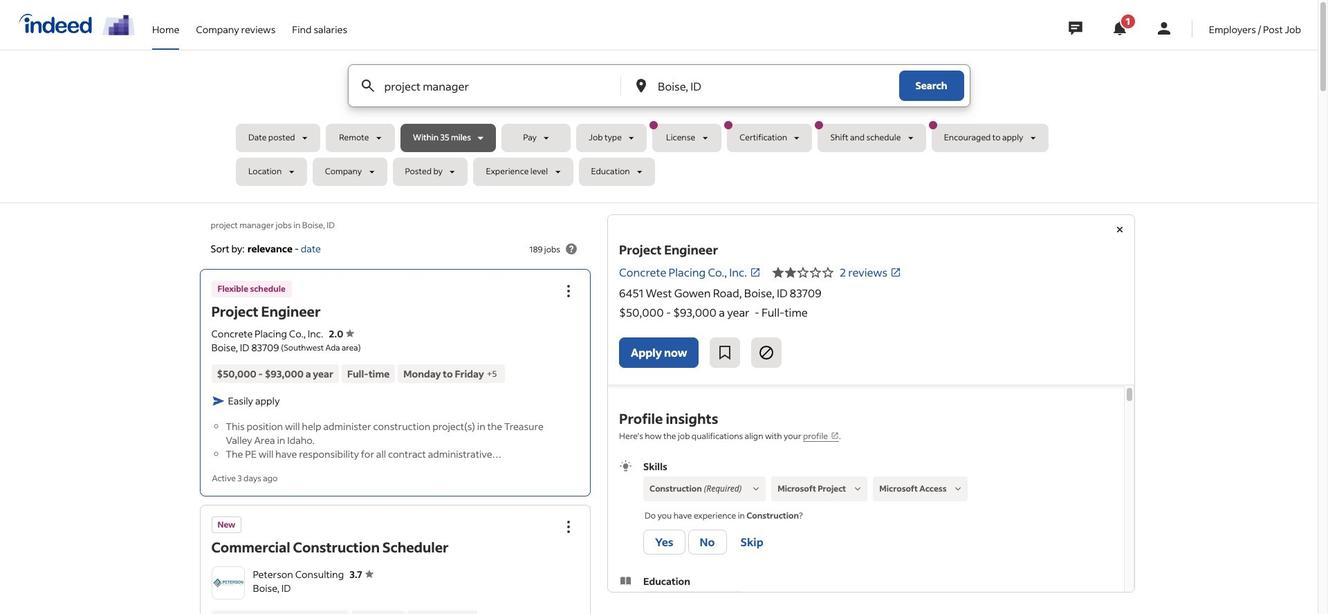 Task type: vqa. For each thing, say whether or not it's contained in the screenshot.
leftmost missing qualification icon
yes



Task type: locate. For each thing, give the bounding box(es) containing it.
Edit location text field
[[655, 65, 871, 107]]

missing qualification image
[[750, 483, 762, 495], [852, 483, 864, 495], [952, 483, 965, 495]]

1 horizontal spatial missing qualification image
[[852, 483, 864, 495]]

2 out of 5 stars image
[[772, 264, 834, 281]]

0 horizontal spatial missing qualification image
[[750, 483, 762, 495]]

2 horizontal spatial missing qualification image
[[952, 483, 965, 495]]

2.0 out of five stars rating image
[[329, 327, 354, 341]]

close job details image
[[1111, 221, 1128, 238]]

2 missing qualification image from the left
[[852, 483, 864, 495]]

not interested image
[[758, 344, 775, 361]]

skills group
[[619, 459, 1113, 558]]

at indeed, we're committed to increasing representation of women at all levels of indeed's global workforce to at least 50% by 2030 image
[[102, 15, 136, 35]]

3.7 out of five stars rating image
[[349, 568, 373, 581]]

1 missing qualification image from the left
[[750, 483, 762, 495]]

None search field
[[236, 64, 1082, 192]]

help icon image
[[563, 241, 580, 257]]

messages unread count 0 image
[[1066, 15, 1084, 42]]



Task type: describe. For each thing, give the bounding box(es) containing it.
profile (opens in a new window) image
[[831, 432, 839, 440]]

account image
[[1156, 20, 1172, 37]]

search: Job title, keywords, or company text field
[[381, 65, 598, 107]]

concrete placing co., inc. (opens in a new tab) image
[[750, 267, 761, 278]]

2 out of 5 stars. link to 2 reviews company ratings (opens in a new tab) image
[[890, 267, 901, 278]]

3 missing qualification image from the left
[[952, 483, 965, 495]]

education group
[[619, 574, 1113, 614]]

save this job image
[[717, 344, 734, 361]]

job actions for commercial construction scheduler is collapsed image
[[560, 519, 577, 536]]

job actions for project engineer is collapsed image
[[560, 283, 577, 300]]

company logo image
[[212, 568, 244, 599]]



